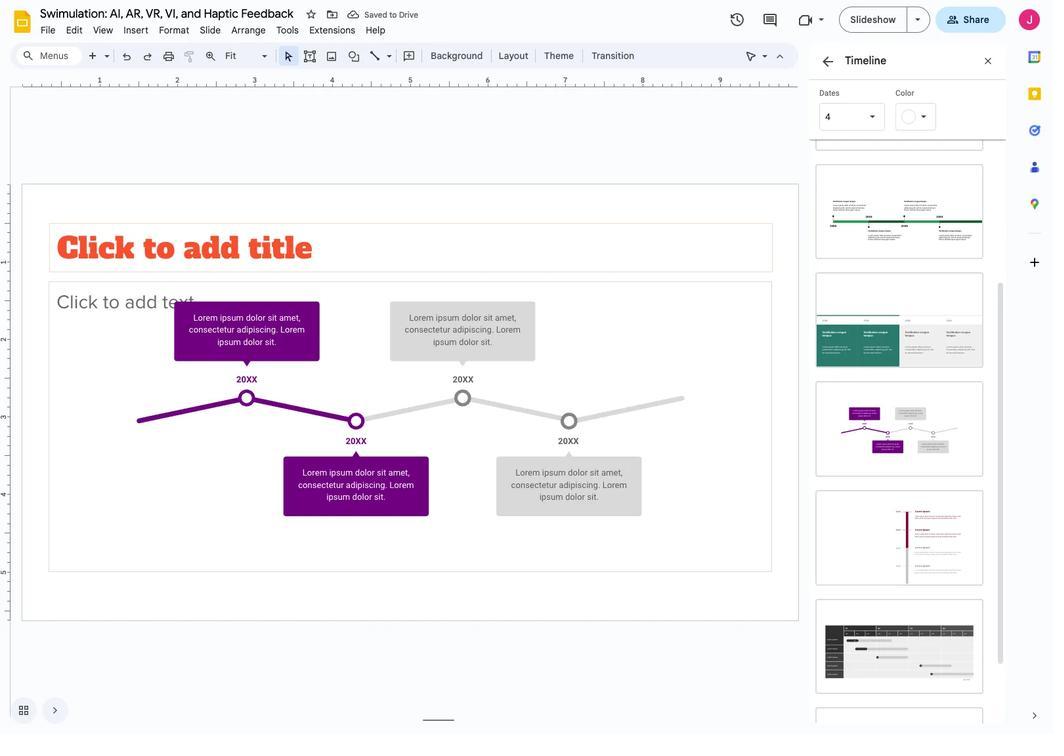 Task type: vqa. For each thing, say whether or not it's contained in the screenshot.
top margin image
no



Task type: describe. For each thing, give the bounding box(es) containing it.
Timeline with four events. Call-out style along a zigzag line. Accent color: #9c27b0, close to light purple 12. radio
[[809, 375, 990, 484]]

background
[[431, 50, 483, 62]]

extensions
[[309, 24, 355, 36]]

insert menu item
[[118, 22, 154, 38]]

timeline
[[845, 55, 887, 68]]

Rename text field
[[35, 5, 301, 21]]

help menu item
[[361, 22, 391, 38]]

mode and view toolbar
[[741, 43, 791, 69]]

slide
[[200, 24, 221, 36]]

slide menu item
[[195, 22, 226, 38]]

layout button
[[495, 46, 533, 66]]

edit
[[66, 24, 83, 36]]

share button
[[936, 7, 1006, 33]]

Zoom text field
[[223, 47, 260, 65]]

layout
[[499, 50, 529, 62]]

slideshow button
[[840, 7, 907, 33]]

saved
[[365, 10, 387, 19]]

dates
[[820, 89, 840, 98]]

format
[[159, 24, 189, 36]]

edit menu item
[[61, 22, 88, 38]]

arrange menu item
[[226, 22, 271, 38]]

Star checkbox
[[302, 5, 320, 24]]

Timeline with four events. Years stagger on the top and bottom. Accent color: #0f9d58, close to green 11. radio
[[809, 157, 990, 266]]

transition button
[[586, 46, 640, 66]]

menu bar inside menu bar banner
[[35, 17, 391, 39]]

theme
[[544, 50, 574, 62]]

live pointer settings image
[[759, 47, 768, 52]]

file menu item
[[35, 22, 61, 38]]

Timeline with four events in a vertical format. Accent color: #e91e63, close to light red 1. radio
[[809, 484, 990, 593]]

Gantt chart with four quarters. Accent color: #555555, close to dark gray 3. radio
[[809, 593, 990, 702]]

help
[[366, 24, 386, 36]]

start slideshow (⌘+enter) image
[[915, 18, 920, 21]]

main toolbar
[[81, 46, 641, 66]]

Gantt chart with four months with large title numbers. Accent color: #4285f4, close to cornflower blue. radio
[[809, 702, 990, 735]]

insert
[[124, 24, 149, 36]]

background button
[[425, 46, 489, 66]]

arrange
[[231, 24, 266, 36]]



Task type: locate. For each thing, give the bounding box(es) containing it.
Timeline with four events with circles with years in the center. Accent color: #db4437, close to light red berry 1. radio
[[809, 48, 990, 157]]

Timeline with four events. Cards with thick line on the top and thin line on the bottom. Accent color: #26a69a, close to green 11. radio
[[809, 266, 990, 375]]

tab list inside menu bar banner
[[1017, 39, 1053, 698]]

format menu item
[[154, 22, 195, 38]]

timeline application
[[0, 0, 1053, 735]]

transition
[[592, 50, 635, 62]]

Menus field
[[16, 47, 82, 65]]

saved to drive button
[[344, 5, 422, 24]]

dates list box
[[820, 88, 885, 131]]

new slide with layout image
[[101, 47, 110, 52]]

Zoom field
[[221, 47, 273, 66]]

saved to drive
[[365, 10, 418, 19]]

slideshow
[[851, 14, 896, 26]]

view
[[93, 24, 113, 36]]

4
[[826, 112, 831, 122]]

tools menu item
[[271, 22, 304, 38]]

shape image
[[346, 47, 362, 65]]

menu bar containing file
[[35, 17, 391, 39]]

share
[[964, 14, 990, 26]]

theme button
[[539, 46, 580, 66]]

color
[[896, 89, 915, 98]]

navigation
[[0, 688, 68, 735]]

menu bar banner
[[0, 0, 1053, 735]]

color button
[[896, 88, 961, 131]]

navigation inside the timeline application
[[0, 688, 68, 735]]

menu bar
[[35, 17, 391, 39]]

tools
[[276, 24, 299, 36]]

insert image image
[[324, 47, 339, 65]]

timeline section
[[809, 43, 1006, 735]]

to
[[389, 10, 397, 19]]

drive
[[399, 10, 418, 19]]

extensions menu item
[[304, 22, 361, 38]]

view menu item
[[88, 22, 118, 38]]

tab list
[[1017, 39, 1053, 698]]

file
[[41, 24, 56, 36]]



